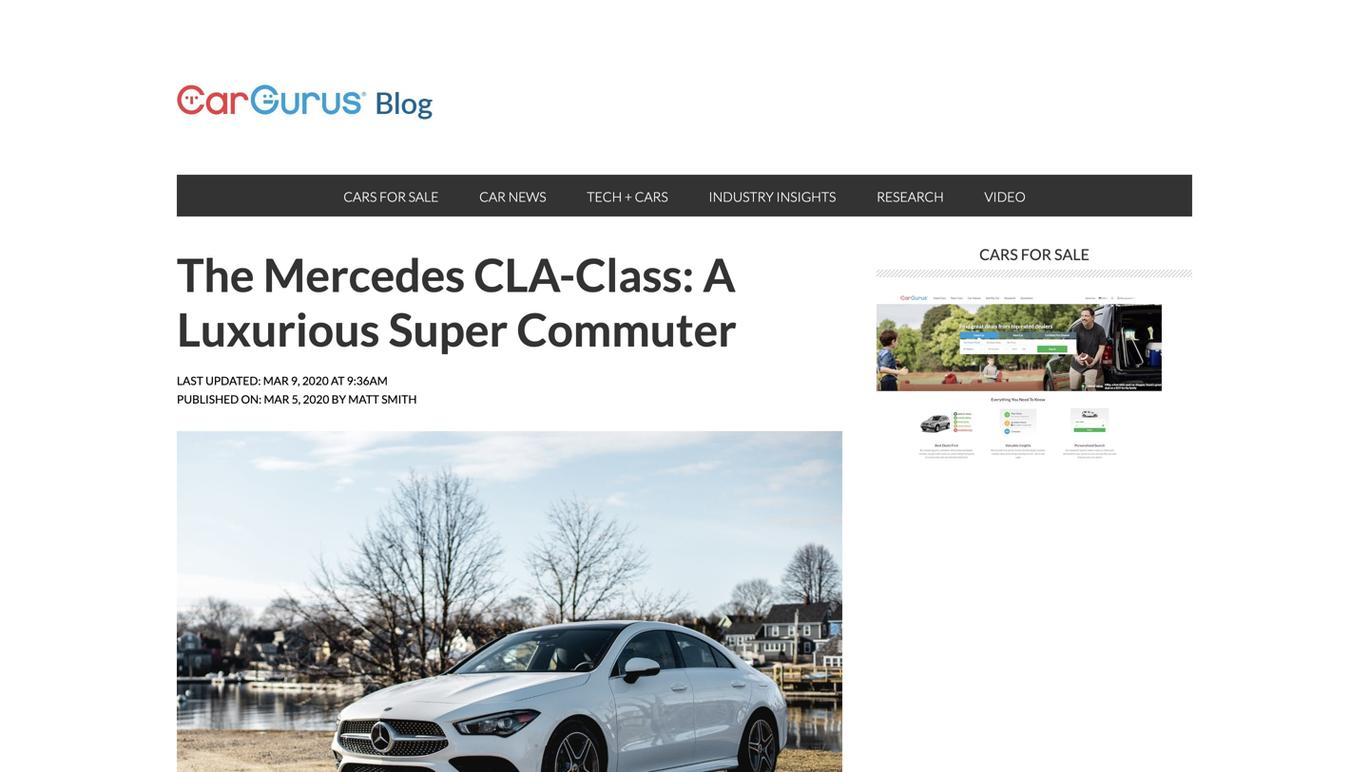 Task type: vqa. For each thing, say whether or not it's contained in the screenshot.
the topmost dual
no



Task type: describe. For each thing, give the bounding box(es) containing it.
matt
[[348, 393, 379, 407]]

at
[[331, 374, 345, 388]]

0 vertical spatial for
[[379, 189, 406, 205]]

0 vertical spatial 2020
[[302, 374, 329, 388]]

last updated: mar 9, 2020 at 9:36am published on: mar 5, 2020 by matt smith
[[177, 374, 417, 407]]

smith
[[381, 393, 417, 407]]

research link
[[858, 175, 963, 217]]

0 vertical spatial mar
[[263, 374, 289, 388]]

9:36am
[[347, 374, 388, 388]]

9,
[[291, 374, 300, 388]]

tech + cars link
[[568, 175, 687, 217]]

the mercedes cla-class:  a luxurious super commuter element
[[177, 247, 842, 773]]

the
[[177, 247, 254, 302]]

1 vertical spatial 2020
[[303, 393, 329, 407]]

car news link
[[460, 175, 565, 217]]

luxurious
[[177, 302, 380, 357]]

industry insights
[[709, 189, 836, 205]]

research
[[877, 189, 944, 205]]

matt smith link
[[348, 393, 417, 407]]

1 vertical spatial cars for sale
[[979, 245, 1089, 264]]

mercedes
[[263, 247, 465, 302]]



Task type: locate. For each thing, give the bounding box(es) containing it.
1 vertical spatial sale
[[1054, 245, 1089, 264]]

cars down video
[[979, 245, 1018, 264]]

for
[[379, 189, 406, 205], [1021, 245, 1051, 264]]

mar
[[263, 374, 289, 388], [264, 393, 289, 407]]

class:
[[575, 247, 694, 302]]

2 horizontal spatial cars
[[979, 245, 1018, 264]]

2020 right 5,
[[303, 393, 329, 407]]

on:
[[241, 393, 262, 407]]

1 horizontal spatial for
[[1021, 245, 1051, 264]]

0 vertical spatial sale
[[409, 189, 439, 205]]

cars
[[343, 189, 377, 205], [635, 189, 668, 205], [979, 245, 1018, 264]]

cars inside tech + cars link
[[635, 189, 668, 205]]

0 horizontal spatial cars
[[343, 189, 377, 205]]

screenshot of cargurus.com homepage showing search functionality, menus, and imagery. image
[[877, 293, 1162, 462]]

news
[[508, 189, 546, 205]]

updated:
[[205, 374, 261, 388]]

0 vertical spatial cars for sale
[[343, 189, 439, 205]]

sale
[[409, 189, 439, 205], [1054, 245, 1089, 264]]

car news
[[479, 189, 546, 205]]

mar left 9,
[[263, 374, 289, 388]]

published
[[177, 393, 239, 407]]

0 horizontal spatial sale
[[409, 189, 439, 205]]

industry insights link
[[690, 175, 855, 217]]

the mercedes cla-class:  a luxurious super commuter
[[177, 247, 737, 357]]

industry
[[709, 189, 774, 205]]

tech + cars
[[587, 189, 668, 205]]

insights
[[776, 189, 836, 205]]

cars for sale down video
[[979, 245, 1089, 264]]

last
[[177, 374, 203, 388]]

for up mercedes
[[379, 189, 406, 205]]

video
[[984, 189, 1026, 205]]

cars inside cars for sale link
[[343, 189, 377, 205]]

5,
[[292, 393, 301, 407]]

a
[[703, 247, 735, 302]]

2020
[[302, 374, 329, 388], [303, 393, 329, 407]]

cla-
[[474, 247, 575, 302]]

tech
[[587, 189, 622, 205]]

video link
[[965, 175, 1045, 217]]

by
[[331, 393, 346, 407]]

cars for sale link
[[324, 175, 458, 217]]

+
[[625, 189, 632, 205]]

0 horizontal spatial for
[[379, 189, 406, 205]]

1 horizontal spatial cars for sale
[[979, 245, 1089, 264]]

for down video
[[1021, 245, 1051, 264]]

2020 right 9,
[[302, 374, 329, 388]]

super
[[389, 302, 508, 357]]

cars right '+'
[[635, 189, 668, 205]]

cars for sale
[[343, 189, 439, 205], [979, 245, 1089, 264]]

1 vertical spatial for
[[1021, 245, 1051, 264]]

cars for sale up mercedes
[[343, 189, 439, 205]]

2020 mercedes-benz cla-class image
[[177, 432, 842, 773]]

1 horizontal spatial sale
[[1054, 245, 1089, 264]]

0 horizontal spatial cars for sale
[[343, 189, 439, 205]]

commuter
[[517, 302, 737, 357]]

cars up mercedes
[[343, 189, 377, 205]]

car
[[479, 189, 506, 205]]

mar left 5,
[[264, 393, 289, 407]]

1 vertical spatial mar
[[264, 393, 289, 407]]

1 horizontal spatial cars
[[635, 189, 668, 205]]



